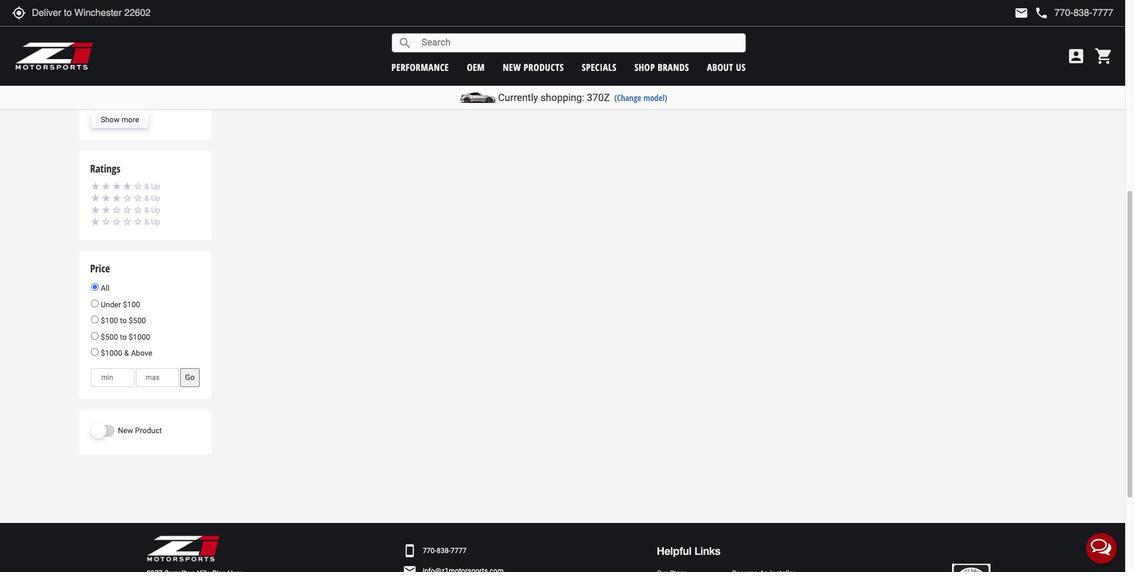 Task type: describe. For each thing, give the bounding box(es) containing it.
4 & up element
[[91, 180, 200, 193]]

account_box link
[[1064, 47, 1089, 66]]

$153.74
[[512, 36, 551, 48]]

$500 to $1000
[[99, 333, 150, 341]]

1 & up element
[[91, 216, 200, 228]]

azenis for fk460
[[473, 15, 499, 28]]

phone
[[1035, 6, 1049, 20]]

1 vertical spatial $100
[[101, 316, 118, 325]]

z1 motorsports logo image
[[15, 41, 94, 71]]

oem link
[[467, 61, 485, 74]]

2 single from the left
[[594, 15, 620, 28]]

2 tire from the left
[[571, 15, 587, 28]]

Search search field
[[412, 34, 746, 52]]

price
[[90, 261, 110, 276]]

& left above
[[124, 349, 129, 358]]

single for falken azenis rt615k+ tire - single
[[370, 15, 396, 28]]

up for the 1 & up element
[[151, 218, 160, 226]]

falken for falken azenis fk510 tire - single
[[672, 15, 699, 28]]

go
[[185, 373, 195, 382]]

0 horizontal spatial $500
[[101, 333, 118, 341]]

under  $100
[[99, 300, 140, 309]]

about us link
[[707, 61, 746, 74]]

tire for falken azenis fk510 tire - single
[[754, 15, 770, 28]]

new
[[503, 61, 521, 74]]

fk510
[[730, 15, 752, 28]]

838-
[[437, 547, 451, 555]]

mail link
[[1015, 6, 1029, 20]]

shopping:
[[541, 92, 585, 103]]

1 horizontal spatial $100
[[123, 300, 140, 309]]

mail
[[1015, 6, 1029, 20]]

mail phone
[[1015, 6, 1049, 20]]

links
[[695, 545, 721, 558]]

brands
[[658, 61, 690, 74]]

& for '4 & up' element
[[144, 182, 149, 191]]

& up for 3 & up element
[[144, 194, 160, 203]]

shop brands link
[[635, 61, 690, 74]]

& for 3 & up element
[[144, 194, 149, 203]]

helpful links
[[657, 545, 721, 558]]

more
[[122, 116, 139, 124]]

us
[[736, 61, 746, 74]]

performance
[[392, 61, 449, 74]]

2 - from the left
[[589, 15, 592, 28]]

& for the 1 & up element
[[144, 218, 149, 226]]

azenis for rt615k+
[[285, 15, 311, 28]]

fk460
[[501, 15, 523, 28]]

3 & up element
[[91, 192, 200, 204]]

about us
[[707, 61, 746, 74]]

1 horizontal spatial all
[[525, 15, 538, 28]]

370z
[[587, 92, 610, 103]]

smartphone 770-838-7777
[[403, 544, 467, 558]]

to for $500
[[120, 333, 127, 341]]

rt615k+
[[313, 15, 344, 28]]

new product
[[118, 426, 162, 435]]

shop brands
[[635, 61, 690, 74]]

account_box
[[1067, 47, 1086, 66]]

new products
[[503, 61, 564, 74]]

search
[[398, 36, 412, 50]]

show
[[101, 116, 120, 124]]

go button
[[180, 368, 200, 387]]

up for '4 & up' element
[[151, 182, 160, 191]]

up for 3 & up element
[[151, 194, 160, 203]]

& up for 2 & up element at top left
[[144, 206, 160, 215]]

new
[[118, 426, 133, 435]]



Task type: locate. For each thing, give the bounding box(es) containing it.
0 horizontal spatial -
[[365, 15, 368, 28]]

& up up the 1 & up element
[[144, 206, 160, 215]]

all right fk460
[[525, 15, 538, 28]]

single up search search field
[[594, 15, 620, 28]]

up up the 1 & up element
[[151, 206, 160, 215]]

smartphone
[[403, 544, 417, 558]]

category
[[90, 76, 127, 91]]

season
[[540, 15, 569, 28]]

- for falken azenis rt615k+ tire - single
[[365, 15, 368, 28]]

$167.74
[[718, 36, 757, 48]]

sema member logo image
[[953, 564, 991, 572]]

& inside the 1 & up element
[[144, 218, 149, 226]]

single right fk510
[[777, 15, 803, 28]]

tire up search search field
[[571, 15, 587, 28]]

all up under
[[99, 284, 110, 293]]

0 horizontal spatial tire
[[347, 15, 362, 28]]

oem
[[467, 61, 485, 74]]

2 up from the top
[[151, 194, 160, 203]]

& up for '4 & up' element
[[144, 182, 160, 191]]

about
[[707, 61, 734, 74]]

None checkbox
[[91, 0, 99, 6]]

performance link
[[392, 61, 449, 74]]

- right fk510
[[772, 15, 775, 28]]

$1000 up above
[[129, 333, 150, 341]]

1 to from the top
[[120, 316, 127, 325]]

& inside 3 & up element
[[144, 194, 149, 203]]

& up 2 & up element at top left
[[144, 194, 149, 203]]

azenis left fk460
[[473, 15, 499, 28]]

2 to from the top
[[120, 333, 127, 341]]

7777
[[451, 547, 467, 555]]

1 horizontal spatial -
[[589, 15, 592, 28]]

- up search search field
[[589, 15, 592, 28]]

1 horizontal spatial $1000
[[129, 333, 150, 341]]

up for 2 & up element at top left
[[151, 206, 160, 215]]

0 horizontal spatial single
[[370, 15, 396, 28]]

to
[[120, 316, 127, 325], [120, 333, 127, 341]]

show more button
[[91, 113, 149, 128]]

3 single from the left
[[777, 15, 803, 28]]

to for $100
[[120, 316, 127, 325]]

$500 up $500 to $1000
[[129, 316, 146, 325]]

2 & up from the top
[[144, 194, 160, 203]]

4 up from the top
[[151, 218, 160, 226]]

1 vertical spatial $500
[[101, 333, 118, 341]]

$1000 & above
[[99, 349, 152, 358]]

2 horizontal spatial falken
[[672, 15, 699, 28]]

falken azenis fk510 tire - single
[[672, 15, 803, 28]]

1 single from the left
[[370, 15, 396, 28]]

& inside 2 & up element
[[144, 206, 149, 215]]

specials link
[[582, 61, 617, 74]]

2 horizontal spatial tire
[[754, 15, 770, 28]]

tire right fk510
[[754, 15, 770, 28]]

&
[[144, 182, 149, 191], [144, 194, 149, 203], [144, 206, 149, 215], [144, 218, 149, 226], [124, 349, 129, 358]]

-
[[365, 15, 368, 28], [589, 15, 592, 28], [772, 15, 775, 28]]

0 vertical spatial to
[[120, 316, 127, 325]]

azenis left rt615k+
[[285, 15, 311, 28]]

& up up 2 & up element at top left
[[144, 194, 160, 203]]

2 falken from the left
[[443, 15, 471, 28]]

0 horizontal spatial azenis
[[285, 15, 311, 28]]

2 horizontal spatial single
[[777, 15, 803, 28]]

specials
[[582, 61, 617, 74]]

falken azenis fk460 all season tire - single
[[443, 15, 620, 28]]

z1 company logo image
[[147, 535, 221, 563]]

- right rt615k+
[[365, 15, 368, 28]]

above
[[131, 349, 152, 358]]

1 horizontal spatial tire
[[571, 15, 587, 28]]

1 vertical spatial all
[[99, 284, 110, 293]]

& up inside '4 & up' element
[[144, 182, 160, 191]]

1 tire from the left
[[347, 15, 362, 28]]

1 horizontal spatial falken
[[443, 15, 471, 28]]

$100
[[123, 300, 140, 309], [101, 316, 118, 325]]

3 up from the top
[[151, 206, 160, 215]]

3 tire from the left
[[754, 15, 770, 28]]

1 horizontal spatial azenis
[[473, 15, 499, 28]]

& up the 1 & up element
[[144, 206, 149, 215]]

(change model) link
[[615, 92, 668, 103]]

single
[[370, 15, 396, 28], [594, 15, 620, 28], [777, 15, 803, 28]]

new products link
[[503, 61, 564, 74]]

1 vertical spatial $1000
[[101, 349, 122, 358]]

& inside '4 & up' element
[[144, 182, 149, 191]]

min number field
[[91, 368, 135, 387]]

my_location
[[12, 6, 26, 20]]

products
[[524, 61, 564, 74]]

3 azenis from the left
[[702, 15, 728, 28]]

to up $500 to $1000
[[120, 316, 127, 325]]

shop
[[635, 61, 655, 74]]

0 vertical spatial $100
[[123, 300, 140, 309]]

up
[[151, 182, 160, 191], [151, 194, 160, 203], [151, 206, 160, 215], [151, 218, 160, 226]]

1 horizontal spatial single
[[594, 15, 620, 28]]

to down $100 to $500 at the left bottom of page
[[120, 333, 127, 341]]

1 - from the left
[[365, 15, 368, 28]]

tire right rt615k+
[[347, 15, 362, 28]]

None radio
[[91, 283, 99, 291], [91, 316, 99, 323], [91, 332, 99, 340], [91, 283, 99, 291], [91, 316, 99, 323], [91, 332, 99, 340]]

- for falken azenis fk510 tire - single
[[772, 15, 775, 28]]

falken for falken azenis rt615k+ tire - single
[[256, 15, 283, 28]]

(change
[[615, 92, 642, 103]]

falken azenis rt615k+ tire - single
[[256, 15, 396, 28]]

falken
[[256, 15, 283, 28], [443, 15, 471, 28], [672, 15, 699, 28]]

& up
[[144, 182, 160, 191], [144, 194, 160, 203], [144, 206, 160, 215], [144, 218, 160, 226]]

up up 2 & up element at top left
[[151, 194, 160, 203]]

& up inside 3 & up element
[[144, 194, 160, 203]]

0 horizontal spatial $100
[[101, 316, 118, 325]]

770-
[[423, 547, 437, 555]]

phone link
[[1035, 6, 1114, 20]]

& down 2 & up element at top left
[[144, 218, 149, 226]]

nissan maxima a35 2009 2010 2011 2012 2013 2014 2015 vq35de 3.5l le s sv sr sport z1 motorsports image
[[102, 0, 149, 8]]

azenis
[[285, 15, 311, 28], [473, 15, 499, 28], [702, 15, 728, 28]]

& up 3 & up element
[[144, 182, 149, 191]]

4 & up from the top
[[144, 218, 160, 226]]

1 vertical spatial to
[[120, 333, 127, 341]]

azenis for fk510
[[702, 15, 728, 28]]

single right rt615k+
[[370, 15, 396, 28]]

$500
[[129, 316, 146, 325], [101, 333, 118, 341]]

model)
[[644, 92, 668, 103]]

3 falken from the left
[[672, 15, 699, 28]]

& up up 3 & up element
[[144, 182, 160, 191]]

tire for falken azenis rt615k+ tire - single
[[347, 15, 362, 28]]

max number field
[[136, 368, 179, 387]]

tire
[[347, 15, 362, 28], [571, 15, 587, 28], [754, 15, 770, 28]]

$100 down under
[[101, 316, 118, 325]]

product
[[135, 426, 162, 435]]

$100 to $500
[[99, 316, 146, 325]]

0 horizontal spatial all
[[99, 284, 110, 293]]

0 vertical spatial $500
[[129, 316, 146, 325]]

$500 down $100 to $500 at the left bottom of page
[[101, 333, 118, 341]]

shopping_cart
[[1095, 47, 1114, 66]]

2 & up element
[[91, 204, 200, 216]]

& up down 2 & up element at top left
[[144, 218, 160, 226]]

3 - from the left
[[772, 15, 775, 28]]

$1000
[[129, 333, 150, 341], [101, 349, 122, 358]]

ratings
[[90, 161, 121, 176]]

currently
[[498, 92, 538, 103]]

0 vertical spatial $1000
[[129, 333, 150, 341]]

3 & up from the top
[[144, 206, 160, 215]]

1 up from the top
[[151, 182, 160, 191]]

azenis left fk510
[[702, 15, 728, 28]]

0 horizontal spatial $1000
[[101, 349, 122, 358]]

0 vertical spatial all
[[525, 15, 538, 28]]

$1000 down $500 to $1000
[[101, 349, 122, 358]]

$100 up $100 to $500 at the left bottom of page
[[123, 300, 140, 309]]

up down 2 & up element at top left
[[151, 218, 160, 226]]

None radio
[[91, 299, 99, 307], [91, 348, 99, 356], [91, 299, 99, 307], [91, 348, 99, 356]]

2 azenis from the left
[[473, 15, 499, 28]]

helpful
[[657, 545, 692, 558]]

& up for the 1 & up element
[[144, 218, 160, 226]]

shopping_cart link
[[1092, 47, 1114, 66]]

& up inside the 1 & up element
[[144, 218, 160, 226]]

1 horizontal spatial $500
[[129, 316, 146, 325]]

1 falken from the left
[[256, 15, 283, 28]]

2 horizontal spatial -
[[772, 15, 775, 28]]

show more
[[101, 116, 139, 124]]

falken for falken azenis fk460 all season tire - single
[[443, 15, 471, 28]]

& up inside 2 & up element
[[144, 206, 160, 215]]

single for falken azenis fk510 tire - single
[[777, 15, 803, 28]]

& for 2 & up element at top left
[[144, 206, 149, 215]]

0 horizontal spatial falken
[[256, 15, 283, 28]]

1 azenis from the left
[[285, 15, 311, 28]]

770-838-7777 link
[[423, 546, 467, 556]]

2 horizontal spatial azenis
[[702, 15, 728, 28]]

1 & up from the top
[[144, 182, 160, 191]]

all
[[525, 15, 538, 28], [99, 284, 110, 293]]

up up 3 & up element
[[151, 182, 160, 191]]

under
[[101, 300, 121, 309]]

currently shopping: 370z (change model)
[[498, 92, 668, 103]]



Task type: vqa. For each thing, say whether or not it's contained in the screenshot.
3rd & up from the bottom
yes



